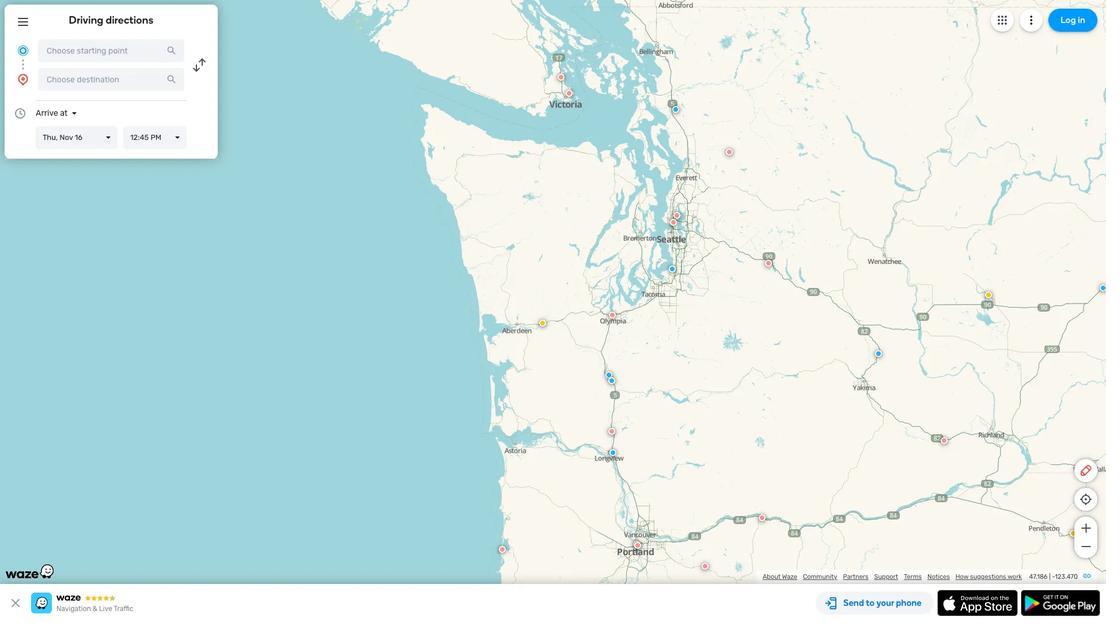 Task type: describe. For each thing, give the bounding box(es) containing it.
clock image
[[13, 107, 27, 120]]

x image
[[9, 597, 22, 610]]

12:45 pm list box
[[123, 126, 187, 149]]

&
[[93, 605, 97, 613]]

|
[[1050, 574, 1051, 581]]

partners
[[844, 574, 869, 581]]

about
[[763, 574, 781, 581]]

arrive at
[[36, 108, 68, 118]]

pencil image
[[1080, 464, 1093, 478]]

support link
[[875, 574, 899, 581]]

47.186 | -123.470
[[1030, 574, 1078, 581]]

support
[[875, 574, 899, 581]]

zoom out image
[[1079, 540, 1094, 554]]

thu,
[[43, 133, 58, 142]]

driving directions
[[69, 14, 154, 27]]

47.186
[[1030, 574, 1048, 581]]

how
[[956, 574, 969, 581]]

driving
[[69, 14, 103, 27]]

arrive
[[36, 108, 58, 118]]

12:45 pm
[[130, 133, 161, 142]]

location image
[[16, 73, 30, 86]]

0 vertical spatial police image
[[673, 106, 680, 113]]

directions
[[106, 14, 154, 27]]

traffic
[[114, 605, 133, 613]]

community
[[803, 574, 838, 581]]

police image
[[674, 241, 681, 248]]



Task type: locate. For each thing, give the bounding box(es) containing it.
nov
[[60, 133, 73, 142]]

road closed image
[[573, 86, 580, 93], [677, 209, 684, 216], [499, 546, 506, 553]]

navigation & live traffic
[[56, 605, 133, 613]]

Choose destination text field
[[38, 68, 184, 91]]

notices
[[928, 574, 950, 581]]

1 horizontal spatial police image
[[673, 106, 680, 113]]

terms
[[904, 574, 922, 581]]

terms link
[[904, 574, 922, 581]]

2 vertical spatial road closed image
[[499, 546, 506, 553]]

zoom in image
[[1079, 522, 1094, 535]]

waze
[[783, 574, 798, 581]]

at
[[60, 108, 68, 118]]

1 horizontal spatial road closed image
[[573, 86, 580, 93]]

current location image
[[16, 44, 30, 58]]

live
[[99, 605, 112, 613]]

partners link
[[844, 574, 869, 581]]

123.470
[[1056, 574, 1078, 581]]

navigation
[[56, 605, 91, 613]]

work
[[1008, 574, 1023, 581]]

-
[[1053, 574, 1056, 581]]

police image
[[673, 106, 680, 113], [660, 273, 667, 280]]

about waze community partners support terms notices how suggestions work
[[763, 574, 1023, 581]]

0 horizontal spatial police image
[[660, 273, 667, 280]]

road closed image
[[679, 0, 686, 5], [558, 74, 565, 81], [609, 312, 616, 319], [636, 541, 643, 548]]

0 horizontal spatial road closed image
[[499, 546, 506, 553]]

thu, nov 16 list box
[[36, 126, 118, 149]]

thu, nov 16
[[43, 133, 82, 142]]

how suggestions work link
[[956, 574, 1023, 581]]

link image
[[1083, 572, 1092, 581]]

0 vertical spatial road closed image
[[573, 86, 580, 93]]

16
[[75, 133, 82, 142]]

hazard image
[[1070, 530, 1077, 537]]

1 vertical spatial police image
[[660, 273, 667, 280]]

Choose starting point text field
[[38, 39, 184, 62]]

hazard image
[[540, 320, 546, 327]]

12:45
[[130, 133, 149, 142]]

1 vertical spatial road closed image
[[677, 209, 684, 216]]

2 horizontal spatial road closed image
[[677, 209, 684, 216]]

community link
[[803, 574, 838, 581]]

suggestions
[[971, 574, 1007, 581]]

pm
[[151, 133, 161, 142]]

notices link
[[928, 574, 950, 581]]

about waze link
[[763, 574, 798, 581]]



Task type: vqa. For each thing, say whether or not it's contained in the screenshot.
12:45
yes



